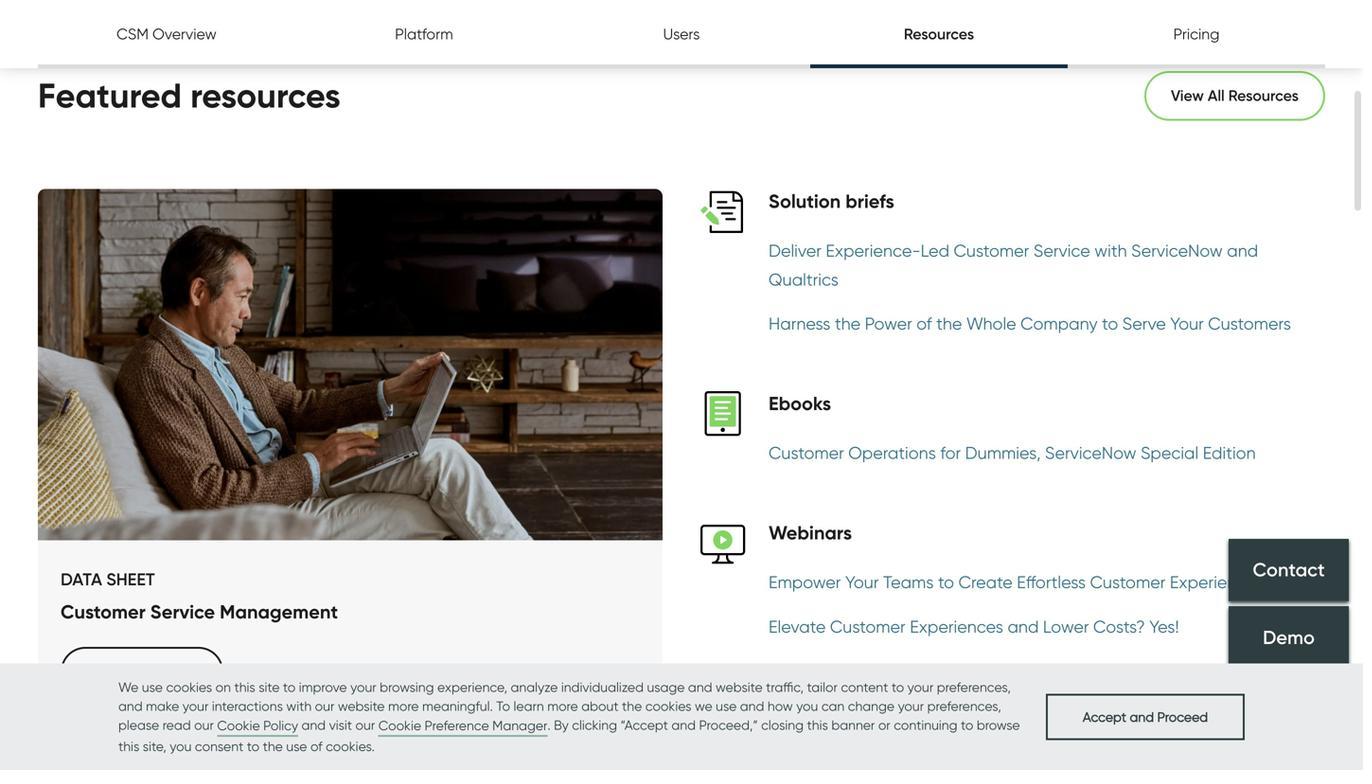 Task type: locate. For each thing, give the bounding box(es) containing it.
sheet
[[106, 569, 155, 590]]

individualized
[[562, 679, 644, 695]]

and left lower
[[1008, 616, 1039, 637]]

1 vertical spatial you
[[170, 738, 192, 754]]

of inside ". by clicking "accept and proceed," closing this banner or continuing to browse this site, you consent to the use of cookies."
[[311, 738, 323, 754]]

why
[[844, 660, 878, 681]]

of right power
[[917, 313, 933, 334]]

0 vertical spatial servicenow
[[1132, 240, 1223, 261]]

more up by on the bottom of the page
[[548, 698, 578, 714]]

1 vertical spatial service
[[150, 600, 215, 624]]

to left serve
[[1103, 313, 1119, 334]]

1 vertical spatial of
[[311, 738, 323, 754]]

and up can
[[808, 660, 839, 681]]

and
[[1228, 240, 1259, 261], [1008, 616, 1039, 637], [808, 660, 839, 681], [688, 679, 713, 695], [118, 698, 143, 714], [740, 698, 765, 714], [1130, 709, 1155, 725], [302, 717, 326, 733], [672, 717, 696, 733]]

about
[[582, 698, 619, 714]]

preferences, down the how and why you should digitize customer service
[[928, 698, 1002, 714]]

website
[[716, 679, 763, 695], [338, 698, 385, 714]]

the down policy
[[263, 738, 283, 754]]

contact link
[[1229, 539, 1350, 602]]

0 horizontal spatial you
[[170, 738, 192, 754]]

0 vertical spatial of
[[917, 313, 933, 334]]

customer right led
[[954, 240, 1030, 261]]

2 horizontal spatial this
[[807, 717, 829, 733]]

you down 'read'
[[170, 738, 192, 754]]

to
[[1103, 313, 1119, 334], [939, 572, 955, 593], [283, 679, 296, 695], [892, 679, 905, 695], [961, 717, 974, 733], [247, 738, 260, 754]]

usage
[[647, 679, 685, 695]]

elevate customer experiences and lower costs? yes!
[[769, 616, 1180, 637]]

website up "visit"
[[338, 698, 385, 714]]

website up proceed,"
[[716, 679, 763, 695]]

preferences, up browse in the bottom of the page
[[937, 679, 1011, 695]]

with up policy
[[286, 698, 312, 714]]

0 vertical spatial website
[[716, 679, 763, 695]]

service down 'sheet'
[[150, 600, 215, 624]]

the up "accept
[[622, 698, 642, 714]]

you
[[797, 698, 819, 714], [170, 738, 192, 754]]

your
[[351, 679, 377, 695], [908, 679, 934, 695], [183, 698, 209, 714], [898, 698, 925, 714]]

cookie down the interactions
[[217, 717, 260, 734]]

0 vertical spatial cookies
[[166, 679, 212, 695]]

featured
[[38, 74, 182, 117]]

1 horizontal spatial of
[[917, 313, 933, 334]]

browse
[[977, 717, 1021, 733]]

servicenow up serve
[[1132, 240, 1223, 261]]

improve
[[299, 679, 347, 695]]

with up serve
[[1095, 240, 1128, 261]]

1 horizontal spatial service
[[1034, 240, 1091, 261]]

customer down lower
[[1035, 660, 1110, 681]]

0 vertical spatial you
[[797, 698, 819, 714]]

0 horizontal spatial more
[[388, 698, 419, 714]]

1 horizontal spatial use
[[286, 738, 307, 754]]

cookie down browsing
[[379, 717, 422, 734]]

0 horizontal spatial website
[[338, 698, 385, 714]]

2 vertical spatial this
[[118, 738, 140, 754]]

the inside we use cookies on this site to improve your browsing experience, analyze individualized usage and website traffic, tailor content to your preferences, and make your interactions with our website more meaningful. to learn more about the cookies we use and how you can change your preferences, please read our
[[622, 698, 642, 714]]

use down policy
[[286, 738, 307, 754]]

1 horizontal spatial your
[[1171, 313, 1205, 334]]

this down 'please'
[[118, 738, 140, 754]]

can
[[822, 698, 845, 714]]

use up make
[[142, 679, 163, 695]]

1 horizontal spatial this
[[234, 679, 255, 695]]

experiences up the how and why you should digitize customer service
[[910, 616, 1004, 637]]

0 vertical spatial service
[[1034, 240, 1091, 261]]

customer down the data sheet
[[61, 600, 146, 624]]

1 vertical spatial website
[[338, 698, 385, 714]]

2 horizontal spatial our
[[356, 717, 375, 733]]

customer inside deliver experience-led customer service with servicenow and qualtrics
[[954, 240, 1030, 261]]

site,
[[143, 738, 166, 754]]

the left power
[[835, 313, 861, 334]]

0 horizontal spatial experiences
[[910, 616, 1004, 637]]

cookies down usage
[[646, 698, 692, 714]]

visit
[[329, 717, 352, 733]]

site
[[259, 679, 280, 695]]

1 horizontal spatial you
[[797, 698, 819, 714]]

harness the power of the whole company to serve your customers
[[769, 313, 1292, 334]]

power
[[865, 313, 913, 334]]

our up consent at the left of the page
[[194, 717, 214, 733]]

proceed
[[1158, 709, 1209, 725]]

make
[[146, 698, 179, 714]]

experience,
[[438, 679, 508, 695]]

of left the cookies.
[[311, 738, 323, 754]]

tailor
[[807, 679, 838, 695]]

1 horizontal spatial with
[[1095, 240, 1128, 261]]

digitize
[[973, 660, 1030, 681]]

0 horizontal spatial of
[[311, 738, 323, 754]]

1 horizontal spatial cookie
[[379, 717, 422, 734]]

you down tailor
[[797, 698, 819, 714]]

how and why you should digitize customer service
[[769, 660, 1171, 681]]

costs?
[[1094, 616, 1146, 637]]

with
[[1095, 240, 1128, 261], [286, 698, 312, 714]]

0 vertical spatial with
[[1095, 240, 1128, 261]]

experiences
[[1171, 572, 1264, 593], [910, 616, 1004, 637]]

more
[[388, 698, 419, 714], [548, 698, 578, 714]]

0 vertical spatial this
[[234, 679, 255, 695]]

effortless
[[1017, 572, 1086, 593]]

this down can
[[807, 717, 829, 733]]

consent
[[195, 738, 244, 754]]

service
[[1034, 240, 1091, 261], [150, 600, 215, 624], [1114, 660, 1171, 681]]

deliver experience-led customer service with servicenow and qualtrics link
[[769, 240, 1259, 290]]

contact
[[1254, 558, 1326, 581]]

empower
[[769, 572, 841, 593]]

1 horizontal spatial website
[[716, 679, 763, 695]]

0 vertical spatial your
[[1171, 313, 1205, 334]]

demo
[[1264, 626, 1316, 649]]

you inside ". by clicking "accept and proceed," closing this banner or continuing to browse this site, you consent to the use of cookies."
[[170, 738, 192, 754]]

harness
[[769, 313, 831, 334]]

harness the power of the whole company to serve your customers link
[[769, 313, 1292, 334]]

and inside button
[[1130, 709, 1155, 725]]

cookie
[[217, 717, 260, 734], [379, 717, 422, 734]]

customer
[[954, 240, 1030, 261], [769, 442, 845, 463], [1091, 572, 1166, 593], [61, 600, 146, 624], [831, 616, 906, 637], [1035, 660, 1110, 681]]

and up customers
[[1228, 240, 1259, 261]]

1 vertical spatial this
[[807, 717, 829, 733]]

your left teams
[[846, 572, 879, 593]]

or
[[879, 717, 891, 733]]

please
[[118, 717, 159, 733]]

.
[[548, 717, 551, 733]]

to right site
[[283, 679, 296, 695]]

1 more from the left
[[388, 698, 419, 714]]

the
[[835, 313, 861, 334], [937, 313, 963, 334], [622, 698, 642, 714], [263, 738, 283, 754]]

customer down ebooks
[[769, 442, 845, 463]]

use up proceed,"
[[716, 698, 737, 714]]

our right "visit"
[[356, 717, 375, 733]]

1 horizontal spatial cookies
[[646, 698, 692, 714]]

on
[[216, 679, 231, 695]]

our down improve
[[315, 698, 335, 714]]

edition
[[1204, 442, 1256, 463]]

preference
[[425, 717, 489, 734]]

this
[[234, 679, 255, 695], [807, 717, 829, 733], [118, 738, 140, 754]]

0 horizontal spatial cookie
[[217, 717, 260, 734]]

cookie policy and visit our cookie preference manager
[[217, 717, 548, 734]]

1 horizontal spatial experiences
[[1171, 572, 1264, 593]]

and left "visit"
[[302, 717, 326, 733]]

. by clicking "accept and proceed," closing this banner or continuing to browse this site, you consent to the use of cookies.
[[118, 717, 1021, 754]]

and right accept
[[1130, 709, 1155, 725]]

1 horizontal spatial more
[[548, 698, 578, 714]]

more down browsing
[[388, 698, 419, 714]]

your
[[1171, 313, 1205, 334], [846, 572, 879, 593]]

empower your teams to create effortless customer experiences
[[769, 572, 1264, 593]]

preferences,
[[937, 679, 1011, 695], [928, 698, 1002, 714]]

qualtrics
[[769, 269, 839, 290]]

2 horizontal spatial use
[[716, 698, 737, 714]]

how
[[768, 698, 793, 714]]

accept and proceed
[[1083, 709, 1209, 725]]

service up accept and proceed
[[1114, 660, 1171, 681]]

cookies
[[166, 679, 212, 695], [646, 698, 692, 714]]

0 horizontal spatial your
[[846, 572, 879, 593]]

0 horizontal spatial use
[[142, 679, 163, 695]]

2 vertical spatial use
[[286, 738, 307, 754]]

you
[[883, 660, 911, 681]]

and left how
[[740, 698, 765, 714]]

0 vertical spatial preferences,
[[937, 679, 1011, 695]]

1 vertical spatial cookies
[[646, 698, 692, 714]]

ebooks
[[769, 392, 832, 415]]

2 horizontal spatial service
[[1114, 660, 1171, 681]]

browsing
[[380, 679, 434, 695]]

use
[[142, 679, 163, 695], [716, 698, 737, 714], [286, 738, 307, 754]]

this up the interactions
[[234, 679, 255, 695]]

0 horizontal spatial with
[[286, 698, 312, 714]]

to down the cookie policy 'link'
[[247, 738, 260, 754]]

1 vertical spatial with
[[286, 698, 312, 714]]

2 vertical spatial service
[[1114, 660, 1171, 681]]

cookies up make
[[166, 679, 212, 695]]

meaningful.
[[422, 698, 493, 714]]

0 vertical spatial experiences
[[1171, 572, 1264, 593]]

servicenow left special
[[1046, 442, 1137, 463]]

experiences up yes!
[[1171, 572, 1264, 593]]

and down we
[[672, 717, 696, 733]]

service up company
[[1034, 240, 1091, 261]]

lower
[[1044, 616, 1090, 637]]

led
[[921, 240, 950, 261]]

management
[[220, 600, 338, 624]]

your right serve
[[1171, 313, 1205, 334]]

servicenow inside deliver experience-led customer service with servicenow and qualtrics
[[1132, 240, 1223, 261]]



Task type: vqa. For each thing, say whether or not it's contained in the screenshot.
Manager at the bottom
yes



Task type: describe. For each thing, give the bounding box(es) containing it.
service inside deliver experience-led customer service with servicenow and qualtrics
[[1034, 240, 1091, 261]]

closing
[[762, 717, 804, 733]]

and up we
[[688, 679, 713, 695]]

1 vertical spatial use
[[716, 698, 737, 714]]

clicking
[[572, 717, 618, 733]]

1 vertical spatial servicenow
[[1046, 442, 1137, 463]]

0 horizontal spatial our
[[194, 717, 214, 733]]

accept
[[1083, 709, 1127, 725]]

1 vertical spatial experiences
[[910, 616, 1004, 637]]

featured resources
[[38, 74, 341, 117]]

customer service management
[[61, 600, 338, 624]]

elevate
[[769, 616, 826, 637]]

policy
[[263, 717, 298, 734]]

1 vertical spatial your
[[846, 572, 879, 593]]

customer up the costs?
[[1091, 572, 1166, 593]]

yes!
[[1150, 616, 1180, 637]]

you inside we use cookies on this site to improve your browsing experience, analyze individualized usage and website traffic, tailor content to your preferences, and make your interactions with our website more meaningful. to learn more about the cookies we use and how you can change your preferences, please read our
[[797, 698, 819, 714]]

use inside ". by clicking "accept and proceed," closing this banner or continuing to browse this site, you consent to the use of cookies."
[[286, 738, 307, 754]]

traffic,
[[766, 679, 804, 695]]

1 horizontal spatial our
[[315, 698, 335, 714]]

2 more from the left
[[548, 698, 578, 714]]

2 cookie from the left
[[379, 717, 422, 734]]

teams
[[884, 572, 934, 593]]

customer operations for dummies, servicenow special edition
[[769, 442, 1256, 463]]

briefs
[[846, 189, 895, 213]]

0 horizontal spatial cookies
[[166, 679, 212, 695]]

data sheet
[[61, 569, 155, 590]]

we
[[118, 679, 139, 695]]

customer up why
[[831, 616, 906, 637]]

proceed,"
[[699, 717, 758, 733]]

by
[[554, 717, 569, 733]]

to right teams
[[939, 572, 955, 593]]

cookie preference manager link
[[379, 716, 548, 737]]

1 cookie from the left
[[217, 717, 260, 734]]

0 horizontal spatial this
[[118, 738, 140, 754]]

0 vertical spatial use
[[142, 679, 163, 695]]

deliver experience-led customer service with servicenow and qualtrics
[[769, 240, 1259, 290]]

data
[[61, 569, 102, 590]]

special
[[1141, 442, 1199, 463]]

cookie policy link
[[217, 716, 298, 737]]

deliver
[[769, 240, 822, 261]]

should
[[915, 660, 969, 681]]

change
[[848, 698, 895, 714]]

read
[[163, 717, 191, 733]]

how and why you should digitize customer service link
[[769, 660, 1171, 681]]

company
[[1021, 313, 1098, 334]]

content
[[841, 679, 889, 695]]

and inside ". by clicking "accept and proceed," closing this banner or continuing to browse this site, you consent to the use of cookies."
[[672, 717, 696, 733]]

the left whole
[[937, 313, 963, 334]]

cookies.
[[326, 738, 375, 754]]

solution briefs
[[769, 189, 895, 213]]

to left browse in the bottom of the page
[[961, 717, 974, 733]]

experience-
[[826, 240, 921, 261]]

"accept
[[621, 717, 669, 733]]

we use cookies on this site to improve your browsing experience, analyze individualized usage and website traffic, tailor content to your preferences, and make your interactions with our website more meaningful. to learn more about the cookies we use and how you can change your preferences, please read our
[[118, 679, 1011, 733]]

dummies,
[[966, 442, 1041, 463]]

resources
[[190, 74, 341, 117]]

demo link
[[1229, 606, 1350, 669]]

to
[[497, 698, 511, 714]]

for
[[941, 442, 962, 463]]

create
[[959, 572, 1013, 593]]

the inside ". by clicking "accept and proceed," closing this banner or continuing to browse this site, you consent to the use of cookies."
[[263, 738, 283, 754]]

to up change
[[892, 679, 905, 695]]

operations
[[849, 442, 937, 463]]

and inside deliver experience-led customer service with servicenow and qualtrics
[[1228, 240, 1259, 261]]

solution
[[769, 189, 841, 213]]

learn
[[514, 698, 544, 714]]

0 horizontal spatial service
[[150, 600, 215, 624]]

customer operations for dummies, servicenow special edition link
[[769, 442, 1256, 463]]

elevate customer experiences and lower costs? yes! link
[[769, 616, 1180, 637]]

how
[[769, 660, 804, 681]]

banner
[[832, 717, 875, 733]]

this inside we use cookies on this site to improve your browsing experience, analyze individualized usage and website traffic, tailor content to your preferences, and make your interactions with our website more meaningful. to learn more about the cookies we use and how you can change your preferences, please read our
[[234, 679, 255, 695]]

manager
[[493, 717, 548, 734]]

analyze
[[511, 679, 558, 695]]

1 vertical spatial preferences,
[[928, 698, 1002, 714]]

serve
[[1123, 313, 1167, 334]]

with inside we use cookies on this site to improve your browsing experience, analyze individualized usage and website traffic, tailor content to your preferences, and make your interactions with our website more meaningful. to learn more about the cookies we use and how you can change your preferences, please read our
[[286, 698, 312, 714]]

and down we on the left bottom
[[118, 698, 143, 714]]

our inside the cookie policy and visit our cookie preference manager
[[356, 717, 375, 733]]

customers
[[1209, 313, 1292, 334]]

webinars
[[769, 521, 852, 545]]

interactions
[[212, 698, 283, 714]]

with inside deliver experience-led customer service with servicenow and qualtrics
[[1095, 240, 1128, 261]]

and inside the cookie policy and visit our cookie preference manager
[[302, 717, 326, 733]]

empower your teams to create effortless customer experiences link
[[769, 572, 1264, 593]]

whole
[[967, 313, 1017, 334]]

continuing
[[894, 717, 958, 733]]

accept and proceed button
[[1047, 694, 1245, 740]]



